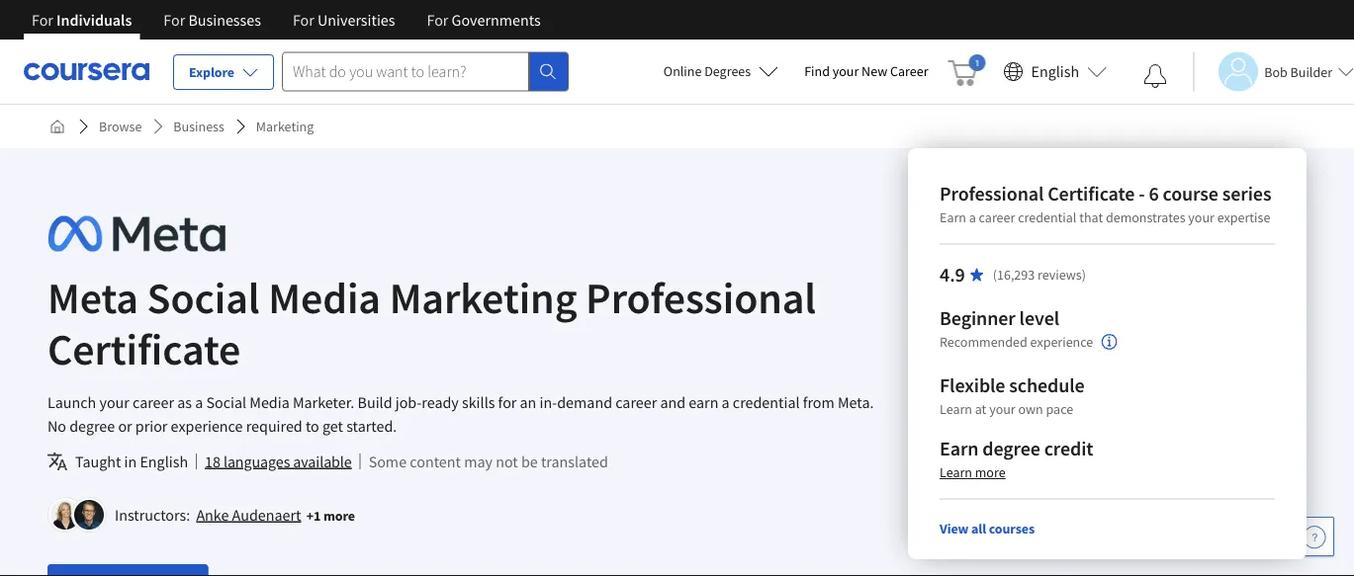Task type: describe. For each thing, give the bounding box(es) containing it.
your inside launch your career as a social media marketer. build job-ready skills for an in-demand career and earn a credential from meta. no degree or prior experience required to get started.
[[99, 393, 129, 413]]

available
[[293, 452, 352, 472]]

schedule
[[1010, 374, 1085, 398]]

for for individuals
[[32, 10, 53, 30]]

social inside meta social media marketing professional certificate
[[147, 270, 260, 325]]

or
[[118, 417, 132, 436]]

translated
[[541, 452, 609, 472]]

as
[[177, 393, 192, 413]]

get
[[323, 417, 343, 436]]

online degrees
[[664, 62, 751, 80]]

meta social media marketing professional certificate
[[48, 270, 817, 377]]

0 horizontal spatial marketing
[[256, 118, 314, 136]]

launch your career as a social media marketer. build job-ready skills for an in-demand career and earn a credential from meta. no degree or prior experience required to get started.
[[48, 393, 874, 436]]

and
[[661, 393, 686, 413]]

your right the find
[[833, 62, 859, 80]]

english button
[[996, 40, 1116, 104]]

started.
[[347, 417, 397, 436]]

shopping cart: 1 item image
[[949, 54, 986, 86]]

new
[[862, 62, 888, 80]]

some
[[369, 452, 407, 472]]

for governments
[[427, 10, 541, 30]]

reviews)
[[1038, 266, 1087, 284]]

media inside launch your career as a social media marketer. build job-ready skills for an in-demand career and earn a credential from meta. no degree or prior experience required to get started.
[[250, 393, 290, 413]]

that
[[1080, 209, 1104, 227]]

earn inside professional certificate - 6 course series earn a career credential that demonstrates your expertise
[[940, 209, 967, 227]]

demand
[[557, 393, 613, 413]]

job-
[[396, 393, 422, 413]]

learn more link
[[940, 464, 1006, 482]]

find your new career link
[[795, 59, 939, 84]]

businesses
[[188, 10, 261, 30]]

course
[[1163, 182, 1219, 206]]

explore
[[189, 63, 235, 81]]

governments
[[452, 10, 541, 30]]

browse link
[[91, 109, 150, 144]]

0 horizontal spatial a
[[195, 393, 203, 413]]

credential inside professional certificate - 6 course series earn a career credential that demonstrates your expertise
[[1019, 209, 1077, 227]]

view
[[940, 521, 969, 538]]

marketing inside meta social media marketing professional certificate
[[390, 270, 577, 325]]

instructors: anke audenaert +1 more
[[115, 506, 355, 526]]

online degrees button
[[648, 49, 795, 93]]

business
[[174, 118, 225, 136]]

explore button
[[173, 54, 274, 90]]

to
[[306, 417, 319, 436]]

flexible schedule learn at your own pace
[[940, 374, 1085, 419]]

series
[[1223, 182, 1272, 206]]

demonstrates
[[1106, 209, 1186, 227]]

certificate inside professional certificate - 6 course series earn a career credential that demonstrates your expertise
[[1048, 182, 1135, 206]]

1 horizontal spatial experience
[[1031, 334, 1094, 352]]

content
[[410, 452, 461, 472]]

credit
[[1045, 437, 1094, 462]]

in-
[[540, 393, 557, 413]]

skills
[[462, 393, 495, 413]]

credential inside launch your career as a social media marketer. build job-ready skills for an in-demand career and earn a credential from meta. no degree or prior experience required to get started.
[[733, 393, 800, 413]]

more for audenaert
[[324, 507, 355, 525]]

show notifications image
[[1144, 64, 1168, 88]]

instructors:
[[115, 506, 190, 526]]

for for universities
[[293, 10, 315, 30]]

launch
[[48, 393, 96, 413]]

no
[[48, 417, 66, 436]]

for for governments
[[427, 10, 449, 30]]

recommended
[[940, 334, 1028, 352]]

professional certificate - 6 course series earn a career credential that demonstrates your expertise
[[940, 182, 1272, 227]]

1 vertical spatial english
[[140, 452, 188, 472]]

0 horizontal spatial career
[[133, 393, 174, 413]]

from
[[803, 393, 835, 413]]

+1
[[306, 507, 321, 525]]

marketer.
[[293, 393, 355, 413]]

audenaert
[[232, 506, 301, 526]]

bob builder button
[[1194, 52, 1355, 92]]

for businesses
[[164, 10, 261, 30]]

anke audenaert image
[[50, 501, 80, 530]]

flexible
[[940, 374, 1006, 398]]

find your new career
[[805, 62, 929, 80]]

What do you want to learn? text field
[[282, 52, 529, 92]]

bob builder
[[1265, 63, 1333, 81]]

prior
[[135, 417, 168, 436]]

courses
[[989, 521, 1035, 538]]

earn
[[689, 393, 719, 413]]

builder
[[1291, 63, 1333, 81]]

-
[[1139, 182, 1146, 206]]

your inside professional certificate - 6 course series earn a career credential that demonstrates your expertise
[[1189, 209, 1215, 227]]

at
[[976, 401, 987, 419]]

18
[[205, 452, 221, 472]]

anke
[[196, 506, 229, 526]]

ready
[[422, 393, 459, 413]]

taught in english
[[75, 452, 188, 472]]

required
[[246, 417, 303, 436]]

a inside professional certificate - 6 course series earn a career credential that demonstrates your expertise
[[970, 209, 977, 227]]

taught
[[75, 452, 121, 472]]

(16,293 reviews)
[[993, 266, 1087, 284]]



Task type: vqa. For each thing, say whether or not it's contained in the screenshot.
the Pyspark
no



Task type: locate. For each thing, give the bounding box(es) containing it.
degree down launch
[[69, 417, 115, 436]]

help center image
[[1303, 526, 1327, 549]]

+1 more button
[[306, 506, 355, 526]]

meta
[[48, 270, 138, 325]]

more inside earn degree credit learn more
[[976, 464, 1006, 482]]

experience
[[1031, 334, 1094, 352], [171, 417, 243, 436]]

bob
[[1265, 63, 1288, 81]]

social right as
[[206, 393, 247, 413]]

degrees
[[705, 62, 751, 80]]

your
[[833, 62, 859, 80], [1189, 209, 1215, 227], [99, 393, 129, 413], [990, 401, 1016, 419]]

degree inside launch your career as a social media marketer. build job-ready skills for an in-demand career and earn a credential from meta. no degree or prior experience required to get started.
[[69, 417, 115, 436]]

learn inside flexible schedule learn at your own pace
[[940, 401, 973, 419]]

2 learn from the top
[[940, 464, 973, 482]]

english right shopping cart: 1 item image in the right of the page
[[1032, 62, 1080, 82]]

coursera image
[[24, 56, 149, 87]]

all
[[972, 521, 987, 538]]

career
[[979, 209, 1016, 227], [133, 393, 174, 413], [616, 393, 657, 413]]

information about difficulty level pre-requisites. image
[[1102, 335, 1118, 350]]

earn inside earn degree credit learn more
[[940, 437, 979, 462]]

english inside button
[[1032, 62, 1080, 82]]

be
[[521, 452, 538, 472]]

2 horizontal spatial a
[[970, 209, 977, 227]]

english
[[1032, 62, 1080, 82], [140, 452, 188, 472]]

build
[[358, 393, 392, 413]]

experience inside launch your career as a social media marketer. build job-ready skills for an in-demand career and earn a credential from meta. no degree or prior experience required to get started.
[[171, 417, 243, 436]]

0 horizontal spatial credential
[[733, 393, 800, 413]]

0 horizontal spatial professional
[[586, 270, 817, 325]]

1 earn from the top
[[940, 209, 967, 227]]

1 horizontal spatial career
[[616, 393, 657, 413]]

beginner
[[940, 306, 1016, 331]]

expertise
[[1218, 209, 1271, 227]]

1 vertical spatial media
[[250, 393, 290, 413]]

0 vertical spatial social
[[147, 270, 260, 325]]

banner navigation
[[16, 0, 557, 40]]

pace
[[1047, 401, 1074, 419]]

0 vertical spatial experience
[[1031, 334, 1094, 352]]

beginner level
[[940, 306, 1060, 331]]

for universities
[[293, 10, 395, 30]]

1 horizontal spatial english
[[1032, 62, 1080, 82]]

more inside instructors: anke audenaert +1 more
[[324, 507, 355, 525]]

1 learn from the top
[[940, 401, 973, 419]]

1 horizontal spatial certificate
[[1048, 182, 1135, 206]]

credential left from
[[733, 393, 800, 413]]

earn
[[940, 209, 967, 227], [940, 437, 979, 462]]

your down course
[[1189, 209, 1215, 227]]

for left businesses
[[164, 10, 185, 30]]

media inside meta social media marketing professional certificate
[[269, 270, 381, 325]]

1 for from the left
[[32, 10, 53, 30]]

0 horizontal spatial more
[[324, 507, 355, 525]]

your inside flexible schedule learn at your own pace
[[990, 401, 1016, 419]]

languages
[[224, 452, 290, 472]]

1 vertical spatial earn
[[940, 437, 979, 462]]

online
[[664, 62, 702, 80]]

learn inside earn degree credit learn more
[[940, 464, 973, 482]]

for for businesses
[[164, 10, 185, 30]]

social inside launch your career as a social media marketer. build job-ready skills for an in-demand career and earn a credential from meta. no degree or prior experience required to get started.
[[206, 393, 247, 413]]

business link
[[166, 109, 232, 144]]

18 languages available
[[205, 452, 352, 472]]

0 vertical spatial english
[[1032, 62, 1080, 82]]

marketing
[[256, 118, 314, 136], [390, 270, 577, 325]]

1 horizontal spatial more
[[976, 464, 1006, 482]]

for left universities
[[293, 10, 315, 30]]

career up the prior
[[133, 393, 174, 413]]

your up or
[[99, 393, 129, 413]]

1 vertical spatial marketing
[[390, 270, 577, 325]]

1 vertical spatial certificate
[[48, 322, 241, 377]]

for
[[32, 10, 53, 30], [164, 10, 185, 30], [293, 10, 315, 30], [427, 10, 449, 30]]

meta.
[[838, 393, 874, 413]]

marketing link
[[248, 109, 322, 144]]

career inside professional certificate - 6 course series earn a career credential that demonstrates your expertise
[[979, 209, 1016, 227]]

6
[[1149, 182, 1160, 206]]

(16,293
[[993, 266, 1035, 284]]

degree inside earn degree credit learn more
[[983, 437, 1041, 462]]

certificate inside meta social media marketing professional certificate
[[48, 322, 241, 377]]

2 for from the left
[[164, 10, 185, 30]]

for left governments
[[427, 10, 449, 30]]

not
[[496, 452, 518, 472]]

some content may not be translated
[[369, 452, 609, 472]]

2 earn from the top
[[940, 437, 979, 462]]

1 horizontal spatial professional
[[940, 182, 1044, 206]]

your right at
[[990, 401, 1016, 419]]

0 vertical spatial media
[[269, 270, 381, 325]]

0 vertical spatial more
[[976, 464, 1006, 482]]

experience down level
[[1031, 334, 1094, 352]]

1 vertical spatial learn
[[940, 464, 973, 482]]

0 vertical spatial certificate
[[1048, 182, 1135, 206]]

1 vertical spatial credential
[[733, 393, 800, 413]]

professional
[[940, 182, 1044, 206], [586, 270, 817, 325]]

in
[[124, 452, 137, 472]]

career
[[891, 62, 929, 80]]

individuals
[[57, 10, 132, 30]]

0 vertical spatial professional
[[940, 182, 1044, 206]]

learn left at
[[940, 401, 973, 419]]

0 horizontal spatial degree
[[69, 417, 115, 436]]

earn degree credit learn more
[[940, 437, 1094, 482]]

english right in
[[140, 452, 188, 472]]

more
[[976, 464, 1006, 482], [324, 507, 355, 525]]

earn up learn more link
[[940, 437, 979, 462]]

0 vertical spatial credential
[[1019, 209, 1077, 227]]

credential left that
[[1019, 209, 1077, 227]]

a
[[970, 209, 977, 227], [195, 393, 203, 413], [722, 393, 730, 413]]

career left and
[[616, 393, 657, 413]]

degree down own
[[983, 437, 1041, 462]]

media
[[269, 270, 381, 325], [250, 393, 290, 413]]

1 horizontal spatial a
[[722, 393, 730, 413]]

certificate up that
[[1048, 182, 1135, 206]]

experience down as
[[171, 417, 243, 436]]

1 horizontal spatial degree
[[983, 437, 1041, 462]]

earn up 4.9
[[940, 209, 967, 227]]

learn
[[940, 401, 973, 419], [940, 464, 973, 482]]

home image
[[49, 119, 65, 135]]

social down meta "image"
[[147, 270, 260, 325]]

0 horizontal spatial certificate
[[48, 322, 241, 377]]

4 for from the left
[[427, 10, 449, 30]]

4.9
[[940, 263, 966, 287]]

professional inside meta social media marketing professional certificate
[[586, 270, 817, 325]]

3 for from the left
[[293, 10, 315, 30]]

find
[[805, 62, 830, 80]]

0 vertical spatial marketing
[[256, 118, 314, 136]]

0 horizontal spatial english
[[140, 452, 188, 472]]

1 vertical spatial more
[[324, 507, 355, 525]]

professional inside professional certificate - 6 course series earn a career credential that demonstrates your expertise
[[940, 182, 1044, 206]]

more up view all courses
[[976, 464, 1006, 482]]

2 horizontal spatial career
[[979, 209, 1016, 227]]

meta image
[[48, 212, 226, 256]]

for left the individuals
[[32, 10, 53, 30]]

recommended experience
[[940, 334, 1094, 352]]

18 languages available button
[[205, 450, 352, 474]]

1 vertical spatial social
[[206, 393, 247, 413]]

1 horizontal spatial credential
[[1019, 209, 1077, 227]]

certificate
[[1048, 182, 1135, 206], [48, 322, 241, 377]]

view all courses
[[940, 521, 1035, 538]]

0 vertical spatial learn
[[940, 401, 973, 419]]

more for credit
[[976, 464, 1006, 482]]

1 vertical spatial experience
[[171, 417, 243, 436]]

browse
[[99, 118, 142, 136]]

0 vertical spatial earn
[[940, 209, 967, 227]]

certificate up as
[[48, 322, 241, 377]]

career up (16,293
[[979, 209, 1016, 227]]

view all courses link
[[940, 521, 1035, 538]]

daniel kob image
[[74, 501, 104, 530]]

level
[[1020, 306, 1060, 331]]

universities
[[318, 10, 395, 30]]

1 vertical spatial professional
[[586, 270, 817, 325]]

0 horizontal spatial experience
[[171, 417, 243, 436]]

an
[[520, 393, 537, 413]]

learn up view
[[940, 464, 973, 482]]

1 horizontal spatial marketing
[[390, 270, 577, 325]]

more right +1
[[324, 507, 355, 525]]

None search field
[[282, 52, 569, 92]]

for
[[498, 393, 517, 413]]

degree
[[69, 417, 115, 436], [983, 437, 1041, 462]]

anke audenaert link
[[196, 506, 301, 526]]

for individuals
[[32, 10, 132, 30]]

may
[[464, 452, 493, 472]]



